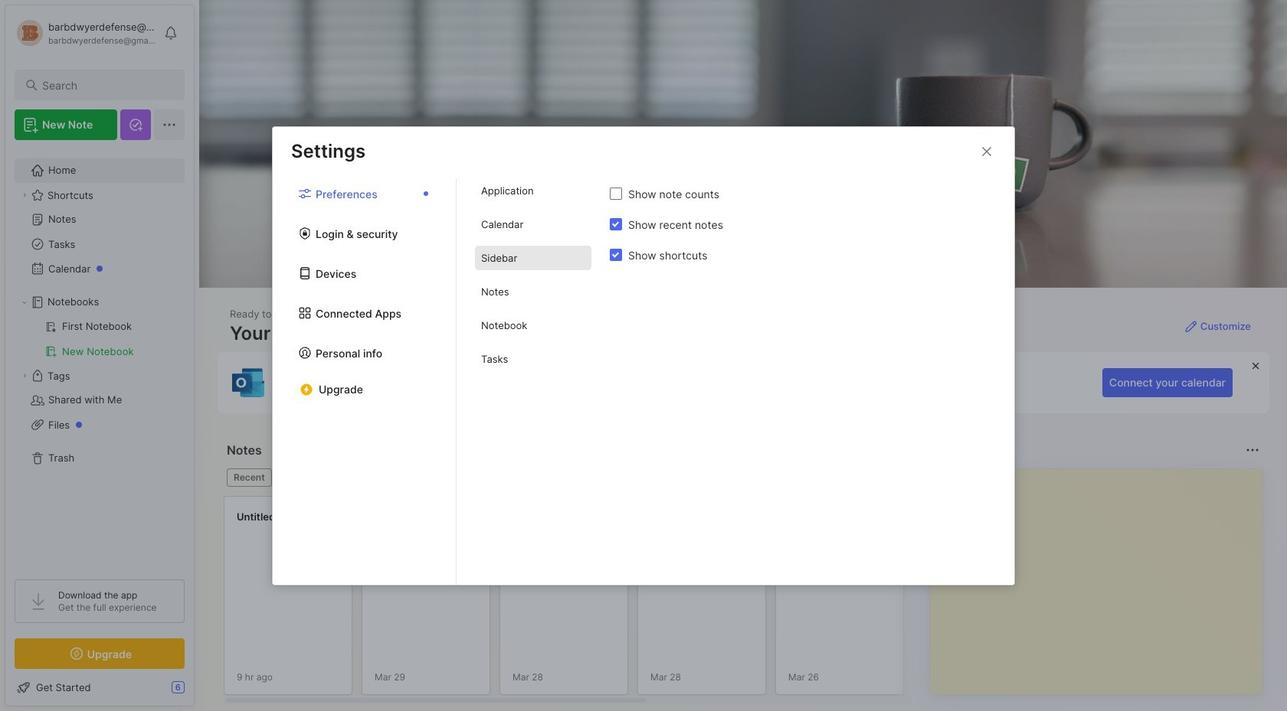 Task type: vqa. For each thing, say whether or not it's contained in the screenshot.
'Notebook'
no



Task type: describe. For each thing, give the bounding box(es) containing it.
group inside 'main' element
[[15, 315, 184, 364]]

none search field inside 'main' element
[[42, 76, 171, 94]]

expand notebooks image
[[20, 298, 29, 307]]

1 tab list from the left
[[273, 179, 457, 585]]

Search text field
[[42, 78, 171, 93]]

tree inside 'main' element
[[5, 149, 194, 566]]

main element
[[0, 0, 199, 712]]



Task type: locate. For each thing, give the bounding box(es) containing it.
tab
[[475, 179, 592, 203], [475, 212, 592, 237], [475, 246, 592, 270], [475, 280, 592, 304], [475, 313, 592, 338], [475, 347, 592, 372], [227, 469, 272, 487]]

None search field
[[42, 76, 171, 94]]

None checkbox
[[610, 188, 622, 200], [610, 218, 622, 231], [610, 249, 622, 261], [610, 188, 622, 200], [610, 218, 622, 231], [610, 249, 622, 261]]

tree
[[5, 149, 194, 566]]

group
[[15, 315, 184, 364]]

2 tab list from the left
[[457, 179, 610, 585]]

tab list
[[273, 179, 457, 585], [457, 179, 610, 585]]

Start writing… text field
[[942, 470, 1262, 683]]

row group
[[224, 497, 1287, 705]]

expand tags image
[[20, 372, 29, 381]]

close image
[[978, 142, 996, 161]]



